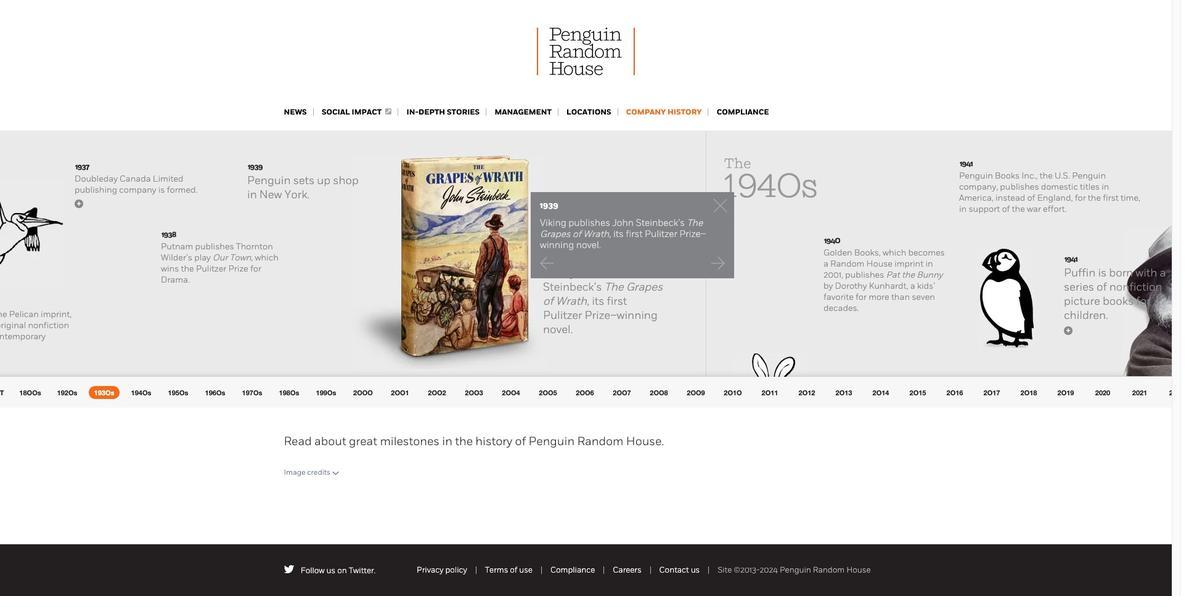 Task type: describe. For each thing, give the bounding box(es) containing it.
sets
[[293, 174, 314, 187]]

2oo9
[[687, 389, 705, 397]]

puffin
[[1064, 266, 1096, 280]]

2024
[[760, 566, 778, 575]]

viking publishes john steinbeck's for novel.
[[543, 266, 656, 294]]

in down the america,
[[959, 204, 967, 215]]

site ©2013-2024 penguin random house
[[718, 566, 871, 575]]

0 vertical spatial compliance
[[717, 107, 769, 117]]

domestic
[[1041, 182, 1078, 192]]

1937
[[75, 162, 89, 172]]

impact
[[352, 107, 382, 117]]

2oo7
[[613, 389, 631, 397]]

play
[[194, 253, 211, 263]]

in inside 1939 penguin sets up shop in new york.
[[247, 188, 257, 202]]

2o18
[[1021, 389, 1037, 397]]

1938 putnam publishes thornton wilder's play
[[161, 230, 273, 263]]

for inside 1941 puffin is born with a series of nonfiction picture books for children. +
[[1136, 295, 1151, 308]]

2o17
[[984, 389, 1000, 397]]

publishing
[[75, 185, 117, 195]]

use
[[519, 566, 533, 575]]

in-
[[407, 107, 419, 117]]

2001,
[[824, 270, 843, 281]]

2ooo
[[353, 389, 373, 397]]

site
[[718, 566, 732, 575]]

company
[[626, 107, 666, 117]]

terms
[[485, 566, 508, 575]]

2oo6
[[576, 389, 594, 397]]

dorothy
[[835, 281, 867, 292]]

2oo5
[[539, 389, 557, 397]]

pulitzer inside which wins the pulitzer prize for drama.
[[196, 264, 226, 274]]

2o19
[[1058, 389, 1074, 397]]

a for publishes
[[824, 259, 829, 269]]

pat
[[886, 270, 900, 281]]

titles
[[1080, 182, 1100, 192]]

in-depth stories link
[[407, 107, 480, 117]]

the down the titles at right
[[1088, 193, 1101, 203]]

0 vertical spatial compliance link
[[717, 107, 769, 117]]

for inside 'pat the bunny by dorothy kunhardt, a kids' favorite for more than seven decades.'
[[856, 292, 867, 303]]

england,
[[1037, 193, 1073, 203]]

2oo8
[[650, 389, 668, 397]]

2o14
[[873, 389, 889, 397]]

2o1o
[[724, 389, 742, 397]]

1 vertical spatial random
[[577, 435, 624, 449]]

follow us on twitter.
[[301, 567, 376, 576]]

wilder's
[[161, 253, 192, 263]]

first inside 1941 penguin books inc., the u.s. penguin company, publishes domestic titles in america, instead of england, for the first time, in support of the war effort.
[[1103, 193, 1119, 203]]

steinbeck's for prize–
[[636, 218, 685, 229]]

town,
[[230, 253, 253, 263]]

on
[[337, 567, 347, 576]]

penguin up company,
[[959, 171, 993, 181]]

imprint
[[895, 259, 924, 269]]

golden
[[824, 248, 852, 258]]

2oo1
[[391, 389, 409, 397]]

up
[[317, 174, 331, 187]]

in inside 194o golden books, which becomes a random house imprint in 2001, publishes
[[926, 259, 933, 269]]

careers
[[613, 566, 642, 575]]

credits
[[307, 469, 331, 477]]

policy
[[445, 566, 467, 575]]

193os
[[94, 389, 114, 397]]

bunny
[[917, 270, 943, 281]]

1941 puffin is born with a series of nonfiction picture books for children. +
[[1064, 255, 1166, 335]]

kunhardt,
[[869, 281, 908, 292]]

prize–winning
[[585, 309, 658, 322]]

york.
[[285, 188, 310, 202]]

2022
[[1169, 389, 1181, 397]]

random inside 194o golden books, which becomes a random house imprint in 2001, publishes
[[831, 259, 865, 269]]

2 vertical spatial random
[[813, 566, 845, 575]]

the down instead
[[1012, 204, 1025, 215]]

us for contact
[[691, 566, 700, 575]]

privacy
[[417, 566, 444, 575]]

house inside 194o golden books, which becomes a random house imprint in 2001, publishes
[[867, 259, 893, 269]]

its first pulitzer prize– winning novel.
[[540, 229, 706, 251]]

locations
[[567, 107, 611, 117]]

©2013-
[[734, 566, 760, 575]]

pulitzer for its first pulitzer prize–winning novel.
[[543, 309, 582, 322]]

thornton
[[236, 242, 273, 252]]

more
[[869, 292, 889, 303]]

first for its first pulitzer prize– winning novel.
[[626, 229, 643, 240]]

locations link
[[567, 107, 611, 117]]

stories
[[447, 107, 480, 117]]

the inside which wins the pulitzer prize for drama.
[[181, 264, 194, 274]]

news link
[[284, 107, 307, 117]]

2020
[[1095, 389, 1111, 397]]

image credits link
[[284, 469, 339, 477]]

social impact link
[[322, 107, 392, 117]]

publishes inside the 1938 putnam publishes thornton wilder's play
[[195, 242, 234, 252]]

john for prize–winning
[[630, 266, 656, 280]]

depth
[[419, 107, 445, 117]]

1939 for its first pulitzer prize– winning novel.
[[540, 201, 559, 211]]

milestones
[[380, 435, 440, 449]]

careers link
[[613, 566, 642, 575]]

the down 2oo3
[[455, 435, 473, 449]]

in right the titles at right
[[1102, 182, 1109, 192]]

0 horizontal spatial compliance
[[551, 566, 595, 575]]

1939 inside 1939 penguin sets up shop in new york.
[[248, 162, 262, 172]]

books,
[[854, 248, 881, 258]]

wrath, for winning
[[583, 229, 611, 240]]

1 vertical spatial history
[[476, 435, 512, 449]]

196os
[[205, 389, 225, 397]]

contact us
[[659, 566, 700, 575]]

of inside 1941 puffin is born with a series of nonfiction picture books for children. +
[[1097, 281, 1107, 294]]

198os
[[279, 389, 299, 397]]

about
[[314, 435, 346, 449]]

management link
[[495, 107, 552, 117]]

1937 doubleday canada limited publishing company is formed. +
[[75, 162, 198, 208]]

the grapes of wrath, for prize–
[[540, 218, 703, 240]]

195os
[[168, 389, 188, 397]]

grapes for its first pulitzer prize– winning novel.
[[540, 229, 571, 240]]

publishes down its first pulitzer prize– winning novel.
[[577, 266, 627, 280]]

effort.
[[1043, 204, 1067, 215]]

children.
[[1064, 309, 1108, 322]]

news
[[284, 107, 307, 117]]



Task type: vqa. For each thing, say whether or not it's contained in the screenshot.
PRESS). at the bottom of the page
no



Task type: locate. For each thing, give the bounding box(es) containing it.
books
[[995, 171, 1020, 181]]

1 vertical spatial the grapes of wrath,
[[543, 281, 663, 308]]

2 vertical spatial 1939
[[544, 255, 558, 264]]

kids'
[[917, 281, 935, 292]]

in left "new"
[[247, 188, 257, 202]]

first left time,
[[1103, 193, 1119, 203]]

pulitzer for its first pulitzer prize– winning novel.
[[645, 229, 677, 240]]

viking
[[540, 218, 566, 229], [543, 266, 575, 280]]

a inside 194o golden books, which becomes a random house imprint in 2001, publishes
[[824, 259, 829, 269]]

new
[[259, 188, 282, 202]]

is inside 1941 puffin is born with a series of nonfiction picture books for children. +
[[1098, 266, 1107, 280]]

random down golden
[[831, 259, 865, 269]]

2 horizontal spatial the
[[724, 155, 751, 172]]

penguin random house image
[[537, 28, 635, 75]]

a left kids'
[[910, 281, 915, 292]]

a up 2001,
[[824, 259, 829, 269]]

pulitzer left prize–winning
[[543, 309, 582, 322]]

1 horizontal spatial its
[[613, 229, 624, 240]]

is
[[158, 185, 165, 195], [1098, 266, 1107, 280]]

wrath, up prize–winning
[[556, 295, 589, 308]]

0 vertical spatial novel.
[[576, 240, 601, 251]]

canada
[[120, 174, 151, 184]]

its inside its first pulitzer prize–winning novel.
[[592, 295, 604, 308]]

drama.
[[161, 275, 190, 285]]

1941 inside 1941 penguin books inc., the u.s. penguin company, publishes domestic titles in america, instead of england, for the first time, in support of the war effort.
[[960, 159, 973, 169]]

1 horizontal spatial novel.
[[576, 240, 601, 251]]

us
[[691, 566, 700, 575], [327, 567, 336, 576]]

publishes up winning
[[569, 218, 610, 229]]

instead
[[996, 193, 1025, 203]]

history right company
[[668, 107, 702, 117]]

1 vertical spatial grapes
[[626, 281, 663, 294]]

its
[[613, 229, 624, 240], [592, 295, 604, 308]]

pulitzer left prize–
[[645, 229, 677, 240]]

1 vertical spatial 194os
[[131, 389, 151, 397]]

for inside which wins the pulitzer prize for drama.
[[250, 264, 261, 274]]

novel. inside its first pulitzer prize– winning novel.
[[576, 240, 601, 251]]

viking publishes john steinbeck's for winning
[[540, 218, 687, 229]]

shop
[[333, 174, 359, 187]]

0 vertical spatial viking
[[540, 218, 566, 229]]

2 vertical spatial pulitzer
[[543, 309, 582, 322]]

for right prize
[[250, 264, 261, 274]]

privacy policy link
[[417, 566, 467, 575]]

prize–
[[680, 229, 706, 240]]

1 vertical spatial its
[[592, 295, 604, 308]]

0 vertical spatial history
[[668, 107, 702, 117]]

by
[[824, 281, 833, 292]]

1 horizontal spatial which
[[883, 248, 906, 258]]

0 horizontal spatial compliance link
[[551, 566, 595, 575]]

1 vertical spatial compliance
[[551, 566, 595, 575]]

0 horizontal spatial pulitzer
[[196, 264, 226, 274]]

1938
[[162, 230, 176, 240]]

series
[[1064, 281, 1094, 294]]

steinbeck's
[[636, 218, 685, 229], [543, 281, 602, 294]]

which up imprint at the top right
[[883, 248, 906, 258]]

1939
[[248, 162, 262, 172], [540, 201, 559, 211], [544, 255, 558, 264]]

contact us link
[[659, 566, 700, 575]]

1 vertical spatial viking
[[543, 266, 575, 280]]

1939 for its first pulitzer prize–winning novel.
[[544, 255, 558, 264]]

publishes
[[1000, 182, 1039, 192], [569, 218, 610, 229], [195, 242, 234, 252], [577, 266, 627, 280], [845, 270, 884, 281]]

first inside its first pulitzer prize–winning novel.
[[607, 295, 627, 308]]

1 vertical spatial 1941
[[1065, 255, 1078, 264]]

0 vertical spatial pulitzer
[[645, 229, 677, 240]]

0 horizontal spatial is
[[158, 185, 165, 195]]

1941 for puffin
[[1065, 255, 1078, 264]]

0 horizontal spatial history
[[476, 435, 512, 449]]

the for its first pulitzer prize–winning novel.
[[605, 281, 624, 294]]

0 horizontal spatial which
[[255, 253, 279, 263]]

1939 down winning
[[544, 255, 558, 264]]

pulitzer down 'play'
[[196, 264, 226, 274]]

history down 2oo4
[[476, 435, 512, 449]]

the for its first pulitzer prize– winning novel.
[[687, 218, 703, 229]]

1 horizontal spatial 1941
[[1065, 255, 1078, 264]]

the down wilder's
[[181, 264, 194, 274]]

1 vertical spatial wrath,
[[556, 295, 589, 308]]

random right the 2024
[[813, 566, 845, 575]]

house
[[867, 259, 893, 269], [847, 566, 871, 575]]

2 vertical spatial the
[[605, 281, 624, 294]]

1939 up winning
[[540, 201, 559, 211]]

+ inside 1941 puffin is born with a series of nonfiction picture books for children. +
[[1066, 326, 1071, 335]]

0 vertical spatial viking publishes john steinbeck's
[[540, 218, 687, 229]]

the inside 'pat the bunny by dorothy kunhardt, a kids' favorite for more than seven decades.'
[[902, 270, 915, 281]]

nonfiction
[[1110, 281, 1163, 294]]

formed.
[[167, 185, 198, 195]]

1 vertical spatial john
[[630, 266, 656, 280]]

in up bunny
[[926, 259, 933, 269]]

the down imprint at the top right
[[902, 270, 915, 281]]

john inside viking publishes john steinbeck's
[[630, 266, 656, 280]]

1 horizontal spatial history
[[668, 107, 702, 117]]

1 horizontal spatial is
[[1098, 266, 1107, 280]]

0 horizontal spatial grapes
[[540, 229, 571, 240]]

0 horizontal spatial 194os
[[131, 389, 151, 397]]

for inside 1941 penguin books inc., the u.s. penguin company, publishes domestic titles in america, instead of england, for the first time, in support of the war effort.
[[1075, 193, 1086, 203]]

0 vertical spatial steinbeck's
[[636, 218, 685, 229]]

1939 up "new"
[[248, 162, 262, 172]]

its for novel.
[[592, 295, 604, 308]]

read about great milestones in the history of penguin random house.
[[284, 435, 664, 449]]

1 horizontal spatial 194os
[[724, 166, 818, 206]]

wrath, for novel.
[[556, 295, 589, 308]]

+ inside 1937 doubleday canada limited publishing company is formed. +
[[77, 199, 81, 208]]

its for winning
[[613, 229, 624, 240]]

grapes for its first pulitzer prize–winning novel.
[[626, 281, 663, 294]]

u.s.
[[1055, 171, 1070, 181]]

social impact
[[322, 107, 382, 117]]

for down dorothy
[[856, 292, 867, 303]]

its inside its first pulitzer prize– winning novel.
[[613, 229, 624, 240]]

the
[[724, 155, 751, 172], [687, 218, 703, 229], [605, 281, 624, 294]]

penguin down 2oo5
[[529, 435, 575, 449]]

0 horizontal spatial novel.
[[543, 323, 573, 337]]

terms of use
[[485, 566, 533, 575]]

1 vertical spatial pulitzer
[[196, 264, 226, 274]]

becomes
[[908, 248, 945, 258]]

1 horizontal spatial grapes
[[626, 281, 663, 294]]

0 horizontal spatial +
[[77, 199, 81, 208]]

publishes inside 194o golden books, which becomes a random house imprint in 2001, publishes
[[845, 270, 884, 281]]

2 horizontal spatial pulitzer
[[645, 229, 677, 240]]

penguin right the 2024
[[780, 566, 811, 575]]

0 vertical spatial grapes
[[540, 229, 571, 240]]

0 horizontal spatial 1941
[[960, 159, 973, 169]]

penguin up "new"
[[247, 174, 291, 187]]

wrath, right winning
[[583, 229, 611, 240]]

1 horizontal spatial us
[[691, 566, 700, 575]]

is inside 1937 doubleday canada limited publishing company is formed. +
[[158, 185, 165, 195]]

1 horizontal spatial the
[[687, 218, 703, 229]]

which inside 194o golden books, which becomes a random house imprint in 2001, publishes
[[883, 248, 906, 258]]

2oo2
[[428, 389, 446, 397]]

john for prize–
[[612, 218, 634, 229]]

1 vertical spatial the
[[687, 218, 703, 229]]

pulitzer inside its first pulitzer prize– winning novel.
[[645, 229, 677, 240]]

viking down winning
[[543, 266, 575, 280]]

the left u.s.
[[1040, 171, 1053, 181]]

viking for its first pulitzer prize–winning novel.
[[543, 266, 575, 280]]

0 horizontal spatial a
[[824, 259, 829, 269]]

us left on
[[327, 567, 336, 576]]

0 vertical spatial +
[[77, 199, 81, 208]]

viking publishes john steinbeck's up its first pulitzer prize–winning novel.
[[543, 266, 656, 294]]

1941 up company,
[[960, 159, 973, 169]]

for down the titles at right
[[1075, 193, 1086, 203]]

1 vertical spatial novel.
[[543, 323, 573, 337]]

wins
[[161, 264, 179, 274]]

the inside the 194os
[[724, 155, 751, 172]]

john
[[612, 218, 634, 229], [630, 266, 656, 280]]

0 vertical spatial wrath,
[[583, 229, 611, 240]]

us right contact
[[691, 566, 700, 575]]

decades.
[[824, 303, 859, 314]]

0 vertical spatial random
[[831, 259, 865, 269]]

novel. inside its first pulitzer prize–winning novel.
[[543, 323, 573, 337]]

which down thornton
[[255, 253, 279, 263]]

publishes up instead
[[1000, 182, 1039, 192]]

0 vertical spatial 1941
[[960, 159, 973, 169]]

0 vertical spatial house
[[867, 259, 893, 269]]

0 vertical spatial 194os
[[724, 166, 818, 206]]

is down limited in the top of the page
[[158, 185, 165, 195]]

1 vertical spatial steinbeck's
[[543, 281, 602, 294]]

great
[[349, 435, 377, 449]]

+ down publishing on the left of page
[[77, 199, 81, 208]]

1941 inside 1941 puffin is born with a series of nonfiction picture books for children. +
[[1065, 255, 1078, 264]]

1 vertical spatial +
[[1066, 326, 1071, 335]]

time,
[[1121, 193, 1141, 203]]

our
[[213, 253, 228, 263]]

a for for
[[1160, 266, 1166, 280]]

1 vertical spatial is
[[1098, 266, 1107, 280]]

picture
[[1064, 295, 1100, 308]]

us for follow
[[327, 567, 336, 576]]

first up prize–winning
[[607, 295, 627, 308]]

the 194os
[[724, 155, 818, 206]]

viking up winning
[[540, 218, 566, 229]]

0 vertical spatial the
[[724, 155, 751, 172]]

0 vertical spatial its
[[613, 229, 624, 240]]

a right with
[[1160, 266, 1166, 280]]

1 vertical spatial first
[[626, 229, 643, 240]]

seven
[[912, 292, 935, 303]]

0 vertical spatial is
[[158, 185, 165, 195]]

follow us on twitter. link
[[301, 567, 376, 576]]

steinbeck's for prize–winning
[[543, 281, 602, 294]]

1 horizontal spatial +
[[1066, 326, 1071, 335]]

2oo4
[[502, 389, 520, 397]]

1 vertical spatial viking publishes john steinbeck's
[[543, 266, 656, 294]]

which inside which wins the pulitzer prize for drama.
[[255, 253, 279, 263]]

0 horizontal spatial us
[[327, 567, 336, 576]]

social
[[322, 107, 350, 117]]

for down nonfiction
[[1136, 295, 1151, 308]]

1939 penguin sets up shop in new york.
[[247, 162, 359, 202]]

read
[[284, 435, 312, 449]]

0 horizontal spatial steinbeck's
[[543, 281, 602, 294]]

in right milestones
[[442, 435, 452, 449]]

penguin
[[959, 171, 993, 181], [1072, 171, 1106, 181], [247, 174, 291, 187], [529, 435, 575, 449], [780, 566, 811, 575]]

0 vertical spatial first
[[1103, 193, 1119, 203]]

1 horizontal spatial compliance
[[717, 107, 769, 117]]

books
[[1103, 295, 1134, 308]]

first for its first pulitzer prize–winning novel.
[[607, 295, 627, 308]]

0 horizontal spatial the
[[605, 281, 624, 294]]

viking publishes john steinbeck's up winning
[[540, 218, 687, 229]]

2o12
[[799, 389, 815, 397]]

favorite
[[824, 292, 854, 303]]

1941
[[960, 159, 973, 169], [1065, 255, 1078, 264]]

2021
[[1132, 389, 1148, 397]]

1 horizontal spatial steinbeck's
[[636, 218, 685, 229]]

1941 penguin books inc., the u.s. penguin company, publishes domestic titles in america, instead of england, for the first time, in support of the war effort.
[[959, 159, 1141, 215]]

image
[[284, 469, 305, 477]]

0 vertical spatial 1939
[[248, 162, 262, 172]]

born
[[1109, 266, 1133, 280]]

1941 up puffin
[[1065, 255, 1078, 264]]

with
[[1136, 266, 1157, 280]]

1 vertical spatial house
[[847, 566, 871, 575]]

0 vertical spatial the grapes of wrath,
[[540, 218, 703, 240]]

1 horizontal spatial pulitzer
[[543, 309, 582, 322]]

penguin up the titles at right
[[1072, 171, 1106, 181]]

2 horizontal spatial a
[[1160, 266, 1166, 280]]

publishes inside 1941 penguin books inc., the u.s. penguin company, publishes domestic titles in america, instead of england, for the first time, in support of the war effort.
[[1000, 182, 1039, 192]]

1 vertical spatial 1939
[[540, 201, 559, 211]]

doubleday
[[75, 174, 118, 184]]

1 horizontal spatial compliance link
[[717, 107, 769, 117]]

is left born
[[1098, 266, 1107, 280]]

1941 for penguin
[[960, 159, 973, 169]]

terms of use link
[[485, 566, 533, 575]]

publishes up the our
[[195, 242, 234, 252]]

random left house.
[[577, 435, 624, 449]]

the
[[1040, 171, 1053, 181], [1088, 193, 1101, 203], [1012, 204, 1025, 215], [181, 264, 194, 274], [902, 270, 915, 281], [455, 435, 473, 449]]

1 horizontal spatial a
[[910, 281, 915, 292]]

194o golden books, which becomes a random house imprint in 2001, publishes
[[824, 236, 945, 281]]

2oo3
[[465, 389, 483, 397]]

privacy policy
[[417, 566, 467, 575]]

first left prize–
[[626, 229, 643, 240]]

viking for its first pulitzer prize– winning novel.
[[540, 218, 566, 229]]

2o13
[[836, 389, 852, 397]]

the grapes of wrath, for prize–winning
[[543, 281, 663, 308]]

2 vertical spatial first
[[607, 295, 627, 308]]

first inside its first pulitzer prize– winning novel.
[[626, 229, 643, 240]]

0 horizontal spatial its
[[592, 295, 604, 308]]

2o15
[[910, 389, 926, 397]]

publishes up dorothy
[[845, 270, 884, 281]]

a inside 1941 puffin is born with a series of nonfiction picture books for children. +
[[1160, 266, 1166, 280]]

0 vertical spatial john
[[612, 218, 634, 229]]

penguin inside 1939 penguin sets up shop in new york.
[[247, 174, 291, 187]]

pat the bunny by dorothy kunhardt, a kids' favorite for more than seven decades.
[[824, 270, 943, 314]]

1 vertical spatial compliance link
[[551, 566, 595, 575]]

a inside 'pat the bunny by dorothy kunhardt, a kids' favorite for more than seven decades.'
[[910, 281, 915, 292]]

our town,
[[213, 253, 253, 263]]

pulitzer inside its first pulitzer prize–winning novel.
[[543, 309, 582, 322]]

+ down children.
[[1066, 326, 1071, 335]]

prize
[[228, 264, 248, 274]]



